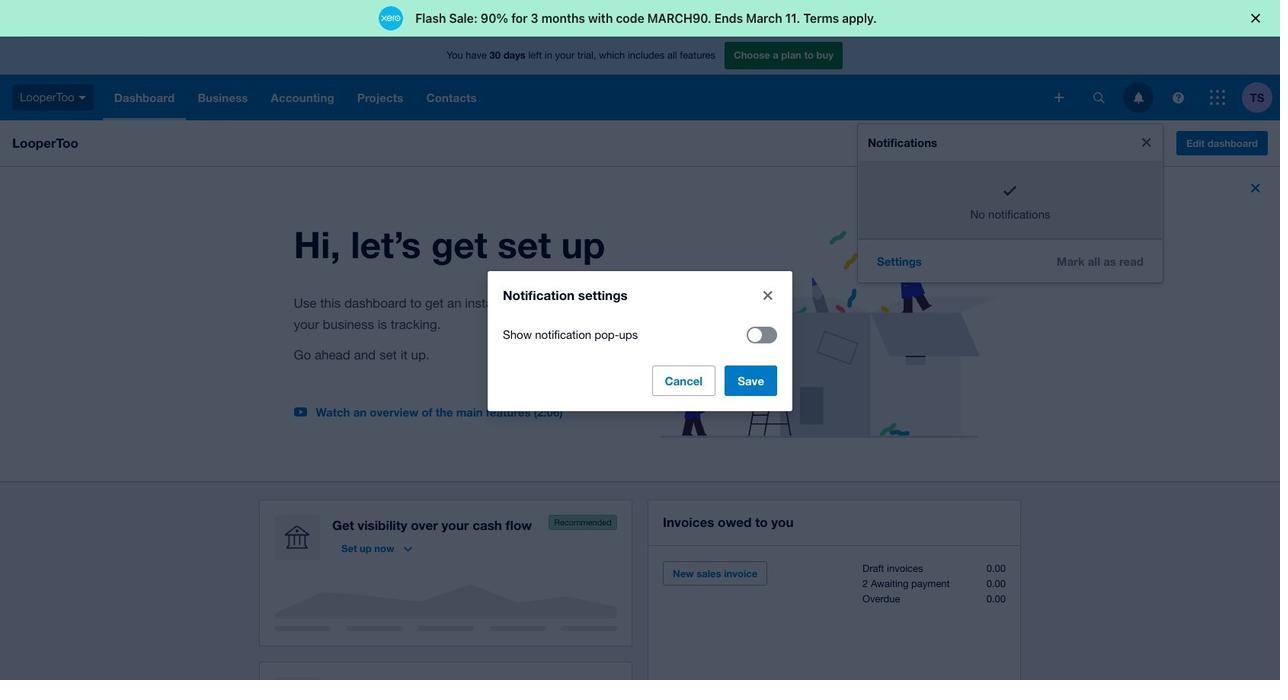Task type: locate. For each thing, give the bounding box(es) containing it.
0 vertical spatial dialog
[[0, 0, 1280, 37]]

2 horizontal spatial svg image
[[1172, 92, 1184, 103]]

0 horizontal spatial svg image
[[1055, 93, 1064, 102]]

dialog
[[0, 0, 1280, 37], [488, 271, 793, 411]]

banner
[[0, 0, 1280, 681]]

0 horizontal spatial svg image
[[78, 96, 86, 100]]

recommended icon image
[[549, 515, 617, 530]]

svg image
[[1210, 90, 1225, 105], [1093, 92, 1105, 103], [1055, 93, 1064, 102]]

svg image
[[1134, 92, 1143, 103], [1172, 92, 1184, 103], [78, 96, 86, 100]]

group
[[858, 124, 1163, 282]]

banking preview line graph image
[[274, 585, 617, 631]]



Task type: vqa. For each thing, say whether or not it's contained in the screenshot.
the all
no



Task type: describe. For each thing, give the bounding box(es) containing it.
2 horizontal spatial svg image
[[1210, 90, 1225, 105]]

1 horizontal spatial svg image
[[1134, 92, 1143, 103]]

1 horizontal spatial svg image
[[1093, 92, 1105, 103]]

close image
[[1244, 176, 1268, 200]]

banking icon image
[[274, 515, 320, 561]]

1 vertical spatial dialog
[[488, 271, 793, 411]]



